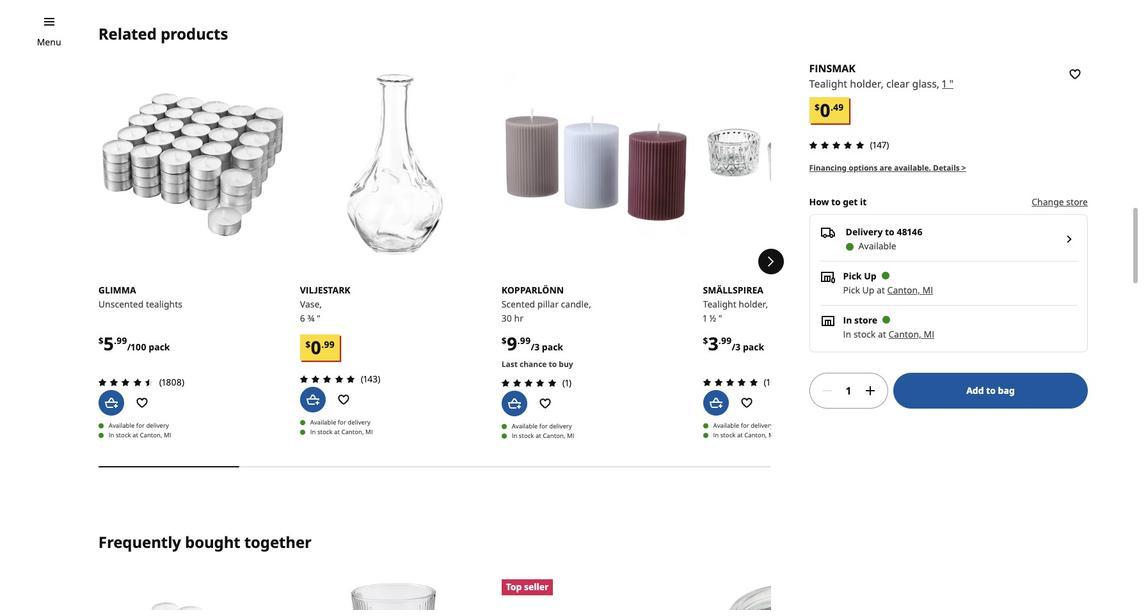 Task type: describe. For each thing, give the bounding box(es) containing it.
vase,
[[300, 299, 322, 311]]

are
[[880, 163, 893, 174]]

(1808)
[[159, 377, 184, 389]]

how to get it
[[810, 196, 867, 208]]

financing
[[810, 163, 847, 174]]

available for delivery for 3
[[714, 422, 774, 431]]

in stock at canton, mi down review: 4.9 out of 5 stars. total reviews: 143 image
[[310, 428, 373, 437]]

in up in stock at canton, mi group at the right
[[844, 314, 853, 327]]

holder, for smällspirea
[[739, 299, 769, 311]]

smällspirea tealight holder, clear glass/patterned, 1 ½ " image
[[704, 71, 892, 260]]

delivery
[[846, 226, 883, 238]]

kopparlönn
[[502, 285, 564, 297]]

top seller link
[[502, 580, 691, 611]]

right image
[[1062, 232, 1078, 247]]

at for kopparlönn scented pillar candle, 30 hr
[[536, 432, 542, 441]]

get
[[844, 196, 858, 208]]

for down review: 4.9 out of 5 stars. total reviews: 143 image
[[338, 419, 346, 427]]

available.
[[895, 163, 932, 174]]

tealight for tealight holder, clear glass,
[[810, 77, 848, 91]]

pack for 5
[[149, 342, 170, 354]]

in store
[[844, 314, 878, 327]]

smällspirea
[[704, 285, 764, 297]]

frequently bought together
[[99, 532, 312, 553]]

kopparlönn scented pillar candle, almond & cherry/mixed colors, 30 hr image
[[502, 71, 691, 260]]

to for add
[[987, 385, 996, 397]]

mi for glimma unscented tealights
[[164, 432, 171, 440]]

pack for 3
[[743, 342, 765, 354]]

together
[[244, 532, 312, 553]]

pack for 9
[[542, 342, 564, 354]]

99 for 3
[[722, 335, 732, 347]]

(143)
[[361, 373, 381, 385]]

stock down review: 4.9 out of 5 stars. total reviews: 143 image
[[318, 428, 333, 437]]

0 for $ 0 . 49
[[820, 98, 831, 122]]

mi down pick up at canton, mi group
[[924, 329, 935, 341]]

delivery for 5
[[146, 422, 169, 431]]

49
[[834, 101, 844, 113]]

seller
[[524, 582, 549, 594]]

add
[[967, 385, 985, 397]]

$ for $ 9 . 99 /3 pack last chance to buy
[[502, 335, 507, 347]]

add to bag button
[[894, 373, 1089, 409]]

details
[[934, 163, 960, 174]]

viljestark
[[300, 285, 351, 297]]

pick up at canton, mi
[[844, 284, 934, 297]]

$ for $ 0 . 49
[[815, 101, 820, 113]]

up for pick up
[[865, 270, 877, 282]]

/100
[[127, 342, 146, 354]]

for for 3
[[741, 422, 750, 431]]

bag
[[999, 385, 1016, 397]]

99 for 0
[[324, 339, 335, 351]]

financing options are available. details >
[[810, 163, 967, 174]]

pillar
[[538, 299, 559, 311]]

change store
[[1032, 196, 1089, 208]]

mi for smällspirea tealight holder, 1 ½ "
[[769, 432, 776, 440]]

at for glimma unscented tealights
[[133, 432, 138, 440]]

. for $ 9 . 99 /3 pack last chance to buy
[[518, 335, 520, 347]]

last
[[502, 359, 518, 370]]

99 for 5
[[116, 335, 127, 347]]

viljestark vase, 6 ¾ "
[[300, 285, 351, 325]]

$ 0 . 99
[[306, 336, 335, 360]]

change store button
[[1032, 195, 1089, 210]]

adlad scented candle in glass, scandinavian woods/white, 12 hr image
[[704, 580, 892, 611]]

(147)
[[871, 139, 890, 151]]

at for viljestark vase, 6 ¾ "
[[334, 428, 340, 437]]

(147) button
[[806, 138, 890, 153]]

hr
[[515, 313, 524, 325]]

products
[[161, 23, 228, 44]]

3
[[709, 332, 719, 356]]

$ 9 . 99 /3 pack last chance to buy
[[502, 332, 574, 370]]

smällspirea tealight holder, 1 ½ "
[[704, 285, 769, 325]]

available for 3
[[714, 422, 740, 431]]

in stock at canton, mi for 9
[[512, 432, 575, 441]]

canton, up in stock at canton, mi group at the right
[[888, 284, 921, 297]]

$ for $ 0 . 99
[[306, 339, 311, 351]]

. for $ 0 . 49
[[831, 101, 834, 113]]

. for $ 3 . 99 /3 pack
[[719, 335, 722, 347]]

$ for $ 5 . 99 /100 pack
[[99, 335, 104, 347]]

chance
[[520, 359, 547, 370]]

stock for 3
[[721, 432, 736, 440]]

add to bag
[[967, 385, 1016, 397]]

9
[[507, 332, 518, 356]]

delivery down the (143)
[[348, 419, 371, 427]]

canton, for kopparlönn scented pillar candle, 30 hr
[[543, 432, 566, 441]]

$ for $ 3 . 99 /3 pack
[[704, 335, 709, 347]]

Quantity input value text field
[[841, 373, 858, 409]]

store for change store
[[1067, 196, 1089, 208]]

to inside $ 9 . 99 /3 pack last chance to buy
[[549, 359, 557, 370]]

5
[[104, 332, 114, 356]]

at for smällspirea tealight holder, 1 ½ "
[[738, 432, 743, 440]]

in for glimma unscented tealights
[[109, 432, 114, 440]]

available for 5
[[109, 422, 135, 431]]

in down in store
[[844, 329, 852, 341]]

$ 5 . 99 /100 pack
[[99, 332, 170, 356]]

glass,
[[913, 77, 940, 91]]

related
[[99, 23, 157, 44]]

finsmak tealight holder, clear glass, 1 "
[[810, 61, 954, 91]]

99 for 9
[[520, 335, 531, 347]]

pick for pick up
[[844, 270, 862, 282]]

review: 4.9 out of 5 stars. total reviews: 147 image
[[806, 138, 868, 153]]

options
[[849, 163, 878, 174]]

/3 for 3
[[732, 342, 741, 354]]

review: 5 out of 5 stars. total reviews: 1 image
[[498, 376, 560, 391]]



Task type: locate. For each thing, give the bounding box(es) containing it.
48146
[[897, 226, 923, 238]]

0 vertical spatial holder,
[[851, 77, 884, 91]]

canton, for smällspirea tealight holder, 1 ½ "
[[745, 432, 767, 440]]

canton, down (10)
[[745, 432, 767, 440]]

/3 inside $ 9 . 99 /3 pack last chance to buy
[[531, 342, 540, 354]]

1 horizontal spatial pack
[[542, 342, 564, 354]]

holder, left clear
[[851, 77, 884, 91]]

available
[[859, 240, 897, 252], [310, 419, 336, 427], [109, 422, 135, 431], [714, 422, 740, 431], [512, 423, 538, 431]]

0 for $ 0 . 99
[[311, 336, 322, 360]]

$ down 30
[[502, 335, 507, 347]]

at
[[877, 284, 886, 297], [879, 329, 887, 341], [334, 428, 340, 437], [133, 432, 138, 440], [738, 432, 743, 440], [536, 432, 542, 441]]

to left bag
[[987, 385, 996, 397]]

>
[[962, 163, 967, 174]]

. inside $ 5 . 99 /100 pack
[[114, 335, 116, 347]]

frequently
[[99, 532, 181, 553]]

. down smällspirea tealight holder, 1 ½ "
[[719, 335, 722, 347]]

99 right 5
[[116, 335, 127, 347]]

. inside the $ 0 . 99
[[322, 339, 324, 351]]

$ inside $ 5 . 99 /100 pack
[[99, 335, 104, 347]]

for
[[338, 419, 346, 427], [136, 422, 145, 431], [741, 422, 750, 431], [540, 423, 548, 431]]

available for delivery down review: 4.9 out of 5 stars. total reviews: 143 image
[[310, 419, 371, 427]]

finsmak
[[810, 61, 856, 76]]

mi down the (1808)
[[164, 432, 171, 440]]

stock down review: 4.9 out of 5 stars. total reviews: 10 image
[[721, 432, 736, 440]]

pack inside $ 3 . 99 /3 pack
[[743, 342, 765, 354]]

canton, for viljestark vase, 6 ¾ "
[[342, 428, 364, 437]]

stock for 9
[[519, 432, 534, 441]]

$ 3 . 99 /3 pack
[[704, 332, 765, 356]]

mi down (10)
[[769, 432, 776, 440]]

canton, for glimma unscented tealights
[[140, 432, 162, 440]]

" inside finsmak tealight holder, clear glass, 1 "
[[950, 77, 954, 91]]

stock for 5
[[116, 432, 131, 440]]

in
[[844, 314, 853, 327], [844, 329, 852, 341], [310, 428, 316, 437], [109, 432, 114, 440], [714, 432, 719, 440], [512, 432, 518, 441]]

store right change
[[1067, 196, 1089, 208]]

$
[[815, 101, 820, 113], [99, 335, 104, 347], [502, 335, 507, 347], [704, 335, 709, 347], [306, 339, 311, 351]]

. inside $ 9 . 99 /3 pack last chance to buy
[[518, 335, 520, 347]]

available for 9
[[512, 423, 538, 431]]

2 pack from the left
[[542, 342, 564, 354]]

. for $ 5 . 99 /100 pack
[[114, 335, 116, 347]]

holder, inside smällspirea tealight holder, 1 ½ "
[[739, 299, 769, 311]]

1 vertical spatial store
[[855, 314, 878, 327]]

$ inside $ 3 . 99 /3 pack
[[704, 335, 709, 347]]

stock
[[854, 329, 876, 341], [318, 428, 333, 437], [116, 432, 131, 440], [721, 432, 736, 440], [519, 432, 534, 441]]

in stock at canton, mi down review: 4.6 out of 5 stars. total reviews: 1808 image
[[109, 432, 171, 440]]

1 horizontal spatial holder,
[[851, 77, 884, 91]]

to left get
[[832, 196, 841, 208]]

. up review: 4.9 out of 5 stars. total reviews: 143 image
[[322, 339, 324, 351]]

0 down ¾
[[311, 336, 322, 360]]

it
[[861, 196, 867, 208]]

1 vertical spatial 0
[[311, 336, 322, 360]]

top
[[506, 582, 522, 594]]

(10)
[[764, 377, 779, 389]]

buy
[[559, 359, 574, 370]]

1 vertical spatial tealight
[[704, 299, 737, 311]]

at up in store
[[877, 284, 886, 297]]

1 right glass,
[[943, 77, 947, 91]]

canton, mi button for pick up at
[[888, 284, 934, 297]]

candle,
[[561, 299, 592, 311]]

in stock at canton, mi
[[844, 329, 935, 341], [310, 428, 373, 437], [109, 432, 171, 440], [714, 432, 776, 440], [512, 432, 575, 441]]

" inside smällspirea tealight holder, 1 ½ "
[[719, 313, 723, 325]]

mi up in stock at canton, mi group at the right
[[923, 284, 934, 297]]

0 horizontal spatial pack
[[149, 342, 170, 354]]

available for delivery for 5
[[109, 422, 169, 431]]

0 vertical spatial up
[[865, 270, 877, 282]]

pick down pick up
[[844, 284, 861, 297]]

0 vertical spatial store
[[1067, 196, 1089, 208]]

pick up at canton, mi group
[[844, 284, 934, 297]]

delivery down the (1808)
[[146, 422, 169, 431]]

" inside viljestark vase, 6 ¾ "
[[317, 313, 321, 325]]

delivery
[[348, 419, 371, 427], [146, 422, 169, 431], [751, 422, 774, 431], [550, 423, 572, 431]]

"
[[950, 77, 954, 91], [317, 313, 321, 325], [719, 313, 723, 325]]

tealights
[[146, 299, 182, 311]]

up for pick up at canton, mi
[[863, 284, 875, 297]]

delivery to 48146
[[846, 226, 923, 238]]

" right glass,
[[950, 77, 954, 91]]

tealight up ½ on the bottom of the page
[[704, 299, 737, 311]]

pack up (10)
[[743, 342, 765, 354]]

/3 right 3 at the bottom right of page
[[732, 342, 741, 354]]

störtskön scented tealight, berries/red, 3.5 hr image
[[502, 580, 691, 611]]

. left /100 at the left bottom of page
[[114, 335, 116, 347]]

1 inside finsmak tealight holder, clear glass, 1 "
[[943, 77, 947, 91]]

financing options are available. details > button
[[810, 163, 967, 174]]

. for $ 0 . 99
[[322, 339, 324, 351]]

available down review: 5 out of 5 stars. total reviews: 1 image in the left of the page
[[512, 423, 538, 431]]

½
[[710, 313, 717, 325]]

1
[[943, 77, 947, 91], [704, 313, 708, 325]]

0 horizontal spatial /3
[[531, 342, 540, 354]]

.
[[831, 101, 834, 113], [114, 335, 116, 347], [518, 335, 520, 347], [719, 335, 722, 347], [322, 339, 324, 351]]

99 inside $ 5 . 99 /100 pack
[[116, 335, 127, 347]]

available down review: 4.6 out of 5 stars. total reviews: 1808 image
[[109, 422, 135, 431]]

in stock at canton, mi for 5
[[109, 432, 171, 440]]

available down review: 4.9 out of 5 stars. total reviews: 10 image
[[714, 422, 740, 431]]

pick up the pick up at canton, mi
[[844, 270, 862, 282]]

0 left 49
[[820, 98, 831, 122]]

1 left ½ on the bottom of the page
[[704, 313, 708, 325]]

tealight
[[810, 77, 848, 91], [704, 299, 737, 311]]

0 horizontal spatial tealight
[[704, 299, 737, 311]]

0 horizontal spatial 1
[[704, 313, 708, 325]]

2 horizontal spatial pack
[[743, 342, 765, 354]]

to left the buy
[[549, 359, 557, 370]]

up
[[865, 270, 877, 282], [863, 284, 875, 297]]

pack right /100 at the left bottom of page
[[149, 342, 170, 354]]

6
[[300, 313, 305, 325]]

pådrag vase, clear glass, 6 ¾ " image
[[300, 580, 489, 611]]

at down the pick up at canton, mi
[[879, 329, 887, 341]]

¾
[[308, 313, 315, 325]]

glimma
[[99, 285, 136, 297]]

$ down ¾
[[306, 339, 311, 351]]

for for 5
[[136, 422, 145, 431]]

tealight inside finsmak tealight holder, clear glass, 1 "
[[810, 77, 848, 91]]

holder, inside finsmak tealight holder, clear glass, 1 "
[[851, 77, 884, 91]]

in stock at canton, mi down review: 4.9 out of 5 stars. total reviews: 10 image
[[714, 432, 776, 440]]

1 horizontal spatial tealight
[[810, 77, 848, 91]]

holder, down smällspirea
[[739, 299, 769, 311]]

99 inside the $ 0 . 99
[[324, 339, 335, 351]]

in stock at canton, mi down in store
[[844, 329, 935, 341]]

for down review: 5 out of 5 stars. total reviews: 1 image in the left of the page
[[540, 423, 548, 431]]

in stock at canton, mi group
[[844, 329, 935, 341]]

99
[[116, 335, 127, 347], [520, 335, 531, 347], [722, 335, 732, 347], [324, 339, 335, 351]]

1 vertical spatial holder,
[[739, 299, 769, 311]]

/3
[[531, 342, 540, 354], [732, 342, 741, 354]]

2 /3 from the left
[[732, 342, 741, 354]]

in down review: 4.9 out of 5 stars. total reviews: 10 image
[[714, 432, 719, 440]]

pack inside $ 9 . 99 /3 pack last chance to buy
[[542, 342, 564, 354]]

available for delivery
[[310, 419, 371, 427], [109, 422, 169, 431], [714, 422, 774, 431], [512, 423, 572, 431]]

delivery for 3
[[751, 422, 774, 431]]

. down finsmak
[[831, 101, 834, 113]]

1 vertical spatial pick
[[844, 284, 861, 297]]

" right ¾
[[317, 313, 321, 325]]

to left 48146
[[886, 226, 895, 238]]

viljestark vase, clear glass, 6 ¾ " image
[[300, 71, 489, 260]]

in for smällspirea tealight holder, 1 ½ "
[[714, 432, 719, 440]]

99 right 3 at the bottom right of page
[[722, 335, 732, 347]]

0 vertical spatial glimma unscented tealights image
[[99, 71, 287, 260]]

2 pick from the top
[[844, 284, 861, 297]]

0 vertical spatial 1
[[943, 77, 947, 91]]

review: 4.9 out of 5 stars. total reviews: 143 image
[[296, 372, 358, 387]]

menu button
[[37, 35, 61, 49]]

at down review: 4.6 out of 5 stars. total reviews: 1808 image
[[133, 432, 138, 440]]

pack inside $ 5 . 99 /100 pack
[[149, 342, 170, 354]]

99 up review: 4.9 out of 5 stars. total reviews: 143 image
[[324, 339, 335, 351]]

available for delivery down review: 4.9 out of 5 stars. total reviews: 10 image
[[714, 422, 774, 431]]

glimma unscented tealights image
[[99, 71, 287, 260], [99, 580, 287, 611]]

available for delivery down review: 4.6 out of 5 stars. total reviews: 1808 image
[[109, 422, 169, 431]]

for for 9
[[540, 423, 548, 431]]

holder,
[[851, 77, 884, 91], [739, 299, 769, 311]]

pick
[[844, 270, 862, 282], [844, 284, 861, 297]]

/3 up "chance"
[[531, 342, 540, 354]]

1 vertical spatial glimma unscented tealights image
[[99, 580, 287, 611]]

1 /3 from the left
[[531, 342, 540, 354]]

1 horizontal spatial "
[[719, 313, 723, 325]]

in down review: 4.6 out of 5 stars. total reviews: 1808 image
[[109, 432, 114, 440]]

" right ½ on the bottom of the page
[[719, 313, 723, 325]]

1 horizontal spatial 0
[[820, 98, 831, 122]]

0 horizontal spatial 0
[[311, 336, 322, 360]]

stock down review: 4.6 out of 5 stars. total reviews: 1808 image
[[116, 432, 131, 440]]

$ inside $ 9 . 99 /3 pack last chance to buy
[[502, 335, 507, 347]]

1 pack from the left
[[149, 342, 170, 354]]

available for delivery for 9
[[512, 423, 572, 431]]

stock down in store
[[854, 329, 876, 341]]

0 vertical spatial tealight
[[810, 77, 848, 91]]

/3 for 9
[[531, 342, 540, 354]]

canton, mi button down the pick up at canton, mi
[[889, 329, 935, 341]]

pack
[[149, 342, 170, 354], [542, 342, 564, 354], [743, 342, 765, 354]]

to for delivery
[[886, 226, 895, 238]]

store for in store
[[855, 314, 878, 327]]

$ left /100 at the left bottom of page
[[99, 335, 104, 347]]

in stock at canton, mi for 3
[[714, 432, 776, 440]]

2 horizontal spatial "
[[950, 77, 954, 91]]

. inside $ 3 . 99 /3 pack
[[719, 335, 722, 347]]

tealight inside smällspirea tealight holder, 1 ½ "
[[704, 299, 737, 311]]

delivery down (1)
[[550, 423, 572, 431]]

canton, mi button for in stock at
[[889, 329, 935, 341]]

available for delivery down review: 5 out of 5 stars. total reviews: 1 image in the left of the page
[[512, 423, 572, 431]]

1 vertical spatial canton, mi button
[[889, 329, 935, 341]]

1 " button
[[943, 76, 954, 92]]

kopparlönn scented pillar candle, 30 hr
[[502, 285, 592, 325]]

review: 4.6 out of 5 stars. total reviews: 1808 image
[[95, 376, 157, 391]]

pack up the buy
[[542, 342, 564, 354]]

1 horizontal spatial store
[[1067, 196, 1089, 208]]

scrollbar
[[99, 458, 771, 477]]

glimma unscented tealights
[[99, 285, 182, 311]]

bought
[[185, 532, 241, 553]]

review: 4.9 out of 5 stars. total reviews: 10 image
[[700, 376, 762, 391]]

canton, down the (1808)
[[140, 432, 162, 440]]

store inside change store button
[[1067, 196, 1089, 208]]

in stock at canton, mi down review: 5 out of 5 stars. total reviews: 1 image in the left of the page
[[512, 432, 575, 441]]

1 vertical spatial up
[[863, 284, 875, 297]]

stock down review: 5 out of 5 stars. total reviews: 1 image in the left of the page
[[519, 432, 534, 441]]

30
[[502, 313, 512, 325]]

2 glimma unscented tealights image from the top
[[99, 580, 287, 611]]

scented
[[502, 299, 536, 311]]

0 horizontal spatial holder,
[[739, 299, 769, 311]]

to
[[832, 196, 841, 208], [886, 226, 895, 238], [549, 359, 557, 370], [987, 385, 996, 397]]

tealight down finsmak
[[810, 77, 848, 91]]

1 horizontal spatial 1
[[943, 77, 947, 91]]

$ inside $ 0 . 49
[[815, 101, 820, 113]]

3 pack from the left
[[743, 342, 765, 354]]

canton,
[[888, 284, 921, 297], [889, 329, 922, 341], [342, 428, 364, 437], [140, 432, 162, 440], [745, 432, 767, 440], [543, 432, 566, 441]]

99 inside $ 9 . 99 /3 pack last chance to buy
[[520, 335, 531, 347]]

mi down (1)
[[567, 432, 575, 441]]

0 vertical spatial canton, mi button
[[888, 284, 934, 297]]

available down the delivery to 48146
[[859, 240, 897, 252]]

pick up
[[844, 270, 877, 282]]

in down review: 4.9 out of 5 stars. total reviews: 143 image
[[310, 428, 316, 437]]

mi down the (143)
[[366, 428, 373, 437]]

up down pick up
[[863, 284, 875, 297]]

1 horizontal spatial /3
[[732, 342, 741, 354]]

in down review: 5 out of 5 stars. total reviews: 1 image in the left of the page
[[512, 432, 518, 441]]

available down review: 4.9 out of 5 stars. total reviews: 143 image
[[310, 419, 336, 427]]

99 inside $ 3 . 99 /3 pack
[[722, 335, 732, 347]]

mi for viljestark vase, 6 ¾ "
[[366, 428, 373, 437]]

. down hr
[[518, 335, 520, 347]]

at down review: 4.9 out of 5 stars. total reviews: 143 image
[[334, 428, 340, 437]]

tealight for tealight holder,
[[704, 299, 737, 311]]

in for viljestark vase, 6 ¾ "
[[310, 428, 316, 437]]

for down review: 4.9 out of 5 stars. total reviews: 10 image
[[741, 422, 750, 431]]

mi
[[923, 284, 934, 297], [924, 329, 935, 341], [366, 428, 373, 437], [164, 432, 171, 440], [769, 432, 776, 440], [567, 432, 575, 441]]

delivery down (10)
[[751, 422, 774, 431]]

change
[[1032, 196, 1065, 208]]

menu
[[37, 36, 61, 48]]

related products
[[99, 23, 228, 44]]

store
[[1067, 196, 1089, 208], [855, 314, 878, 327]]

/3 inside $ 3 . 99 /3 pack
[[732, 342, 741, 354]]

delivery for 9
[[550, 423, 572, 431]]

0 horizontal spatial "
[[317, 313, 321, 325]]

store up in stock at canton, mi group at the right
[[855, 314, 878, 327]]

$ 0 . 49
[[815, 98, 844, 122]]

unscented
[[99, 299, 144, 311]]

canton, down (1)
[[543, 432, 566, 441]]

$ left 49
[[815, 101, 820, 113]]

canton, down pick up at canton, mi group
[[889, 329, 922, 341]]

1 vertical spatial 1
[[704, 313, 708, 325]]

0 vertical spatial pick
[[844, 270, 862, 282]]

for down review: 4.6 out of 5 stars. total reviews: 1808 image
[[136, 422, 145, 431]]

mi for kopparlönn scented pillar candle, 30 hr
[[567, 432, 575, 441]]

99 right 9
[[520, 335, 531, 347]]

$ down smällspirea tealight holder, 1 ½ "
[[704, 335, 709, 347]]

canton, mi button up in stock at canton, mi group at the right
[[888, 284, 934, 297]]

up up the pick up at canton, mi
[[865, 270, 877, 282]]

at down review: 4.9 out of 5 stars. total reviews: 10 image
[[738, 432, 743, 440]]

0 horizontal spatial store
[[855, 314, 878, 327]]

1 glimma unscented tealights image from the top
[[99, 71, 287, 260]]

to inside button
[[987, 385, 996, 397]]

canton, mi button
[[888, 284, 934, 297], [889, 329, 935, 341]]

at down review: 5 out of 5 stars. total reviews: 1 image in the left of the page
[[536, 432, 542, 441]]

holder, for finsmak
[[851, 77, 884, 91]]

to for how
[[832, 196, 841, 208]]

pick for pick up at canton, mi
[[844, 284, 861, 297]]

clear
[[887, 77, 910, 91]]

$ inside the $ 0 . 99
[[306, 339, 311, 351]]

(1)
[[563, 377, 572, 389]]

0 vertical spatial 0
[[820, 98, 831, 122]]

. inside $ 0 . 49
[[831, 101, 834, 113]]

1 inside smällspirea tealight holder, 1 ½ "
[[704, 313, 708, 325]]

in for kopparlönn scented pillar candle, 30 hr
[[512, 432, 518, 441]]

how
[[810, 196, 830, 208]]

canton, down the (143)
[[342, 428, 364, 437]]

1 pick from the top
[[844, 270, 862, 282]]

top seller
[[506, 582, 549, 594]]



Task type: vqa. For each thing, say whether or not it's contained in the screenshot.
How
yes



